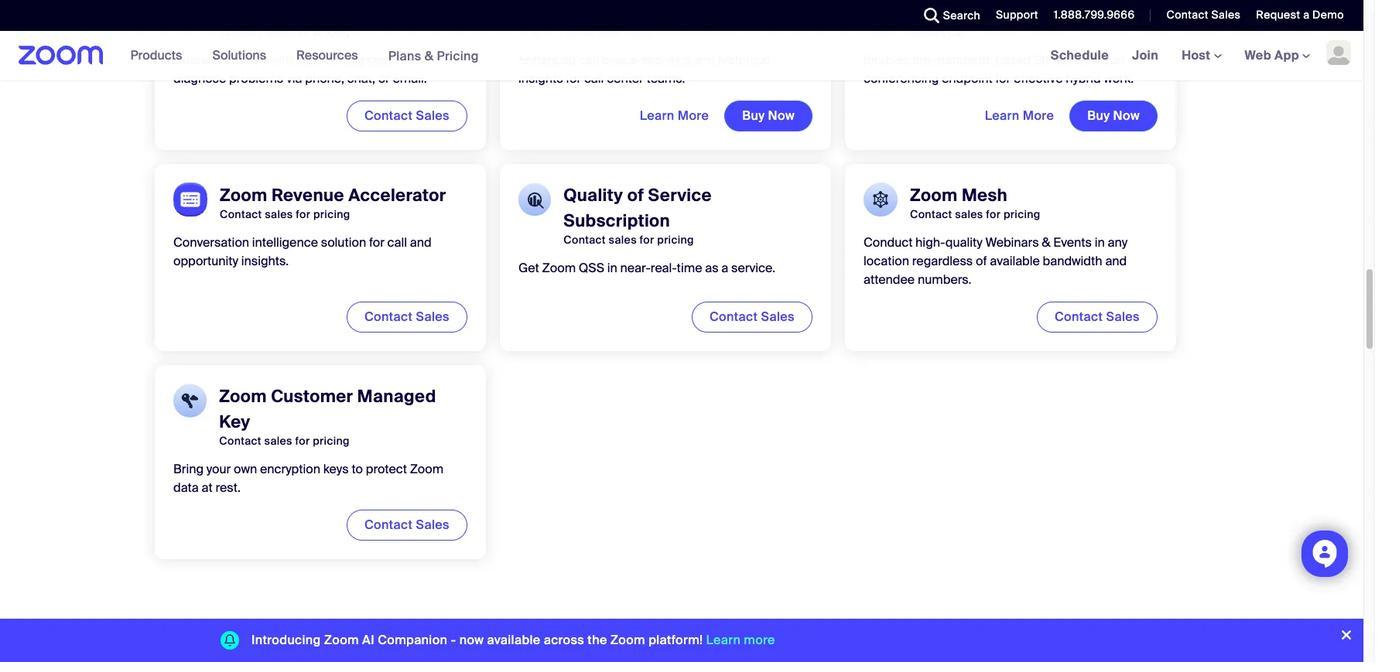 Task type: describe. For each thing, give the bounding box(es) containing it.
call inside conversation intelligence solution for call and opportunity insights.
[[387, 235, 407, 251]]

quality of service subscription logo image
[[519, 183, 551, 217]]

sales up with
[[265, 25, 293, 39]]

work.
[[1104, 71, 1134, 87]]

email.
[[393, 71, 427, 87]]

zoom mesh logo image
[[864, 183, 898, 217]]

banner containing products
[[0, 31, 1364, 81]]

required
[[688, 26, 730, 38]]

web app button
[[1245, 47, 1310, 63]]

connect
[[173, 52, 222, 68]]

zoom mesh contact sales for pricing
[[910, 184, 1041, 222]]

schedule link
[[1039, 31, 1121, 80]]

engineers
[[343, 52, 400, 68]]

0 horizontal spatial a
[[722, 260, 728, 276]]

conversation intelligence solution for call and opportunity insights.
[[173, 235, 432, 270]]

webinars
[[985, 235, 1039, 251]]

effective
[[1014, 71, 1063, 87]]

request a demo
[[1256, 8, 1344, 22]]

buy for enhanced call queue analytics and historical insights for call center teams.
[[742, 108, 765, 124]]

insights
[[519, 71, 563, 87]]

zoom phone power pack logo image
[[519, 0, 553, 34]]

contact inside zoom revenue accelerator contact sales for pricing
[[220, 208, 262, 222]]

pricing inside zoom customer managed key contact sales for pricing
[[313, 434, 350, 448]]

& inside conduct high-quality webinars & events in any location regardless of available bandwidth and attendee numbers.
[[1042, 235, 1051, 251]]

sales for zoom revenue accelerator
[[416, 309, 450, 325]]

search button
[[912, 0, 984, 31]]

key
[[219, 411, 250, 434]]

for inside zoom revenue accelerator contact sales for pricing
[[296, 208, 311, 222]]

solution
[[321, 235, 366, 251]]

to for engineers
[[403, 52, 414, 68]]

more
[[744, 632, 775, 649]]

available inside conduct high-quality webinars & events in any location regardless of available bandwidth and attendee numbers.
[[990, 253, 1040, 270]]

bring your own encryption keys to protect zoom data at rest.
[[173, 461, 444, 496]]

phone,
[[305, 71, 344, 87]]

own
[[234, 461, 257, 478]]

zoom right the
[[610, 632, 645, 649]]

based
[[995, 52, 1031, 68]]

zoom revenue accelerator contact sales for pricing
[[220, 184, 446, 222]]

join link
[[1121, 31, 1170, 80]]

plans & pricing
[[388, 48, 479, 64]]

now for enables any standards based sip/h.323 video conferencing endpoint for effective hybrid work.
[[1113, 108, 1140, 124]]

analytics
[[641, 52, 691, 68]]

problems
[[229, 71, 283, 87]]

products button
[[130, 31, 189, 80]]

in inside conduct high-quality webinars & events in any location regardless of available bandwidth and attendee numbers.
[[1095, 235, 1105, 251]]

1 horizontal spatial learn
[[706, 632, 741, 649]]

contact inside zoom customer managed key contact sales for pricing
[[219, 434, 262, 448]]

protect
[[366, 461, 407, 478]]

& inside 'product information' navigation
[[425, 48, 434, 64]]

contact sales for zoom revenue accelerator
[[364, 309, 450, 325]]

enhanced
[[519, 52, 576, 68]]

qss
[[579, 260, 604, 276]]

contact sales for quality of service subscription
[[710, 309, 795, 325]]

contact sales link for conversation intelligence solution for call and opportunity insights.
[[347, 302, 467, 333]]

phone
[[656, 26, 686, 38]]

$499/year
[[910, 25, 965, 39]]

opportunity
[[173, 253, 238, 270]]

as
[[705, 260, 719, 276]]

1 vertical spatial available
[[487, 632, 541, 649]]

hybrid
[[1066, 71, 1101, 87]]

connector
[[1065, 2, 1153, 24]]

for up support
[[296, 25, 311, 39]]

profile picture image
[[1326, 40, 1351, 65]]

$300/year zoom phone required
[[565, 25, 730, 39]]

historical
[[718, 52, 770, 68]]

with
[[270, 52, 293, 68]]

get zoom qss in near-real-time as a service.
[[519, 260, 775, 276]]

your
[[206, 461, 231, 478]]

mesh
[[962, 184, 1008, 207]]

0 horizontal spatial in
[[607, 260, 617, 276]]

solutions
[[212, 47, 266, 63]]

sales inside zoom customer managed key contact sales for pricing
[[264, 434, 292, 448]]

revenue
[[272, 184, 344, 207]]

1 vertical spatial call
[[584, 71, 604, 87]]

1.888.799.9666
[[1054, 8, 1135, 22]]

buy for enables any standards based sip/h.323 video conferencing endpoint for effective hybrid work.
[[1088, 108, 1110, 124]]

web app
[[1245, 47, 1299, 63]]

host button
[[1182, 47, 1222, 63]]

contact sales link for connect directly with support engineers to diagnose problems via phone, chat, or email.
[[347, 101, 467, 132]]

products
[[130, 47, 182, 63]]

introducing zoom ai companion - now available across the zoom platform! learn more
[[252, 632, 775, 649]]

subscription
[[564, 210, 670, 232]]

location
[[864, 253, 909, 270]]

managed
[[357, 386, 436, 408]]

for inside quality of service subscription contact sales for pricing
[[640, 233, 654, 247]]

zoom left ai at the left bottom
[[324, 632, 359, 649]]

room
[[1012, 2, 1061, 24]]

events
[[1054, 235, 1092, 251]]

more for teams.
[[678, 108, 709, 124]]

of inside quality of service subscription contact sales for pricing
[[627, 184, 644, 207]]

conversation
[[173, 235, 249, 251]]

bring
[[173, 461, 204, 478]]

conference room connector logo image
[[864, 0, 898, 34]]

and inside conversation intelligence solution for call and opportunity insights.
[[410, 235, 432, 251]]

center
[[607, 71, 644, 87]]

resources button
[[296, 31, 365, 80]]

diagnose
[[173, 71, 226, 87]]

zoom inside zoom revenue accelerator contact sales for pricing
[[220, 184, 267, 207]]

learn more link
[[706, 632, 775, 649]]

now
[[459, 632, 484, 649]]

for inside 'zoom mesh contact sales for pricing'
[[986, 208, 1001, 222]]

web
[[1245, 47, 1272, 63]]

quality of service subscription contact sales for pricing
[[564, 184, 712, 247]]

zoom customer managed key logo image
[[173, 384, 207, 418]]

buy now for enhanced call queue analytics and historical insights for call center teams.
[[742, 108, 795, 124]]

sales for zoom mesh
[[1106, 309, 1140, 325]]

enables any standards based sip/h.323 video conferencing endpoint for effective hybrid work.
[[864, 52, 1134, 87]]

contact sales link for get zoom qss in near-real-time as a service.
[[692, 302, 813, 333]]

pricing
[[437, 48, 479, 64]]

numbers.
[[918, 272, 972, 288]]

resources
[[296, 47, 358, 63]]



Task type: locate. For each thing, give the bounding box(es) containing it.
sales inside zoom revenue accelerator contact sales for pricing
[[265, 208, 293, 222]]

sales down subscription
[[609, 233, 637, 247]]

any up conferencing
[[912, 52, 932, 68]]

contact inside quality of service subscription contact sales for pricing
[[564, 233, 606, 247]]

for up encryption
[[295, 434, 310, 448]]

0 vertical spatial of
[[627, 184, 644, 207]]

companion
[[378, 632, 448, 649]]

1 vertical spatial a
[[722, 260, 728, 276]]

buy down hybrid
[[1088, 108, 1110, 124]]

learn down enables any standards based sip/h.323 video conferencing endpoint for effective hybrid work.
[[985, 108, 1020, 124]]

1 horizontal spatial in
[[1095, 235, 1105, 251]]

premier support logo image
[[173, 0, 207, 34]]

buy now for enables any standards based sip/h.323 video conferencing endpoint for effective hybrid work.
[[1088, 108, 1140, 124]]

more down effective
[[1023, 108, 1054, 124]]

1 horizontal spatial any
[[1108, 235, 1128, 251]]

2 buy from the left
[[1088, 108, 1110, 124]]

attendee
[[864, 272, 915, 288]]

any right events
[[1108, 235, 1128, 251]]

2 horizontal spatial and
[[1105, 253, 1127, 270]]

0 vertical spatial call
[[579, 52, 599, 68]]

of up subscription
[[627, 184, 644, 207]]

conference room connector $499/year
[[910, 2, 1153, 39]]

buy down historical
[[742, 108, 765, 124]]

zoom customer managed key contact sales for pricing
[[219, 386, 436, 448]]

buy now down work.
[[1088, 108, 1140, 124]]

2 learn more from the left
[[985, 108, 1054, 124]]

0 horizontal spatial buy now link
[[725, 101, 813, 132]]

call
[[579, 52, 599, 68], [584, 71, 604, 87], [387, 235, 407, 251]]

any
[[912, 52, 932, 68], [1108, 235, 1128, 251]]

pricing up keys
[[313, 434, 350, 448]]

to inside connect directly with support engineers to diagnose problems via phone, chat, or email.
[[403, 52, 414, 68]]

for down the mesh
[[986, 208, 1001, 222]]

request
[[1256, 8, 1300, 22]]

contact sales for zoom mesh
[[1055, 309, 1140, 325]]

plans & pricing link
[[388, 48, 479, 64], [388, 48, 479, 64]]

0 horizontal spatial any
[[912, 52, 932, 68]]

contact
[[1167, 8, 1209, 22], [220, 25, 262, 39], [364, 108, 413, 124], [220, 208, 262, 222], [910, 208, 952, 222], [564, 233, 606, 247], [364, 309, 413, 325], [710, 309, 758, 325], [1055, 309, 1103, 325], [219, 434, 262, 448], [364, 517, 413, 533]]

support
[[296, 52, 340, 68]]

buy now link for enhanced call queue analytics and historical insights for call center teams.
[[725, 101, 813, 132]]

zoom inside bring your own encryption keys to protect zoom data at rest.
[[410, 461, 444, 478]]

and right the bandwidth
[[1105, 253, 1127, 270]]

sales inside quality of service subscription contact sales for pricing
[[609, 233, 637, 247]]

contact sales link for conduct high-quality webinars & events in any location regardless of available bandwidth and attendee numbers.
[[1037, 302, 1158, 333]]

buy
[[742, 108, 765, 124], [1088, 108, 1110, 124]]

1 horizontal spatial of
[[976, 253, 987, 270]]

plans
[[388, 48, 421, 64]]

a right "as"
[[722, 260, 728, 276]]

video
[[1094, 52, 1125, 68]]

sales up the intelligence
[[265, 208, 293, 222]]

now for enhanced call queue analytics and historical insights for call center teams.
[[768, 108, 795, 124]]

for inside enables any standards based sip/h.323 video conferencing endpoint for effective hybrid work.
[[996, 71, 1011, 87]]

pricing
[[313, 25, 350, 39], [313, 208, 350, 222], [1004, 208, 1041, 222], [657, 233, 694, 247], [313, 434, 350, 448]]

demo
[[1313, 8, 1344, 22]]

platform!
[[649, 632, 703, 649]]

pricing inside 'zoom mesh contact sales for pricing'
[[1004, 208, 1041, 222]]

learn more for center
[[640, 108, 709, 124]]

insights.
[[241, 253, 289, 270]]

1 horizontal spatial &
[[1042, 235, 1051, 251]]

learn more down 'teams.'
[[640, 108, 709, 124]]

now down historical
[[768, 108, 795, 124]]

zoom left phone
[[627, 26, 654, 38]]

sip/h.323
[[1034, 52, 1091, 68]]

for inside conversation intelligence solution for call and opportunity insights.
[[369, 235, 385, 251]]

1 horizontal spatial to
[[403, 52, 414, 68]]

learn left more
[[706, 632, 741, 649]]

sales up encryption
[[264, 434, 292, 448]]

for right solution
[[369, 235, 385, 251]]

zoom inside 'zoom mesh contact sales for pricing'
[[910, 184, 958, 207]]

1 vertical spatial in
[[607, 260, 617, 276]]

solutions button
[[212, 31, 273, 80]]

intelligence
[[252, 235, 318, 251]]

for down enhanced
[[566, 71, 581, 87]]

endpoint
[[942, 71, 993, 87]]

customer
[[271, 386, 353, 408]]

contact inside 'zoom mesh contact sales for pricing'
[[910, 208, 952, 222]]

call down 'accelerator'
[[387, 235, 407, 251]]

2 buy now from the left
[[1088, 108, 1140, 124]]

zoom inside zoom customer managed key contact sales for pricing
[[219, 386, 267, 408]]

buy now link for enables any standards based sip/h.323 video conferencing endpoint for effective hybrid work.
[[1070, 101, 1158, 132]]

contact sales for zoom customer managed key
[[364, 517, 450, 533]]

0 vertical spatial any
[[912, 52, 932, 68]]

pricing up the webinars
[[1004, 208, 1041, 222]]

0 horizontal spatial &
[[425, 48, 434, 64]]

any inside enables any standards based sip/h.323 video conferencing endpoint for effective hybrid work.
[[912, 52, 932, 68]]

zoom right protect
[[410, 461, 444, 478]]

at
[[202, 480, 213, 496]]

pricing up resources
[[313, 25, 350, 39]]

learn more down effective
[[985, 108, 1054, 124]]

0 horizontal spatial learn more
[[640, 108, 709, 124]]

1 horizontal spatial buy
[[1088, 108, 1110, 124]]

1 now from the left
[[768, 108, 795, 124]]

1.888.799.9666 button
[[1042, 0, 1139, 31], [1054, 8, 1135, 22]]

& right plans
[[425, 48, 434, 64]]

zoom right get
[[542, 260, 576, 276]]

-
[[451, 632, 456, 649]]

app
[[1275, 47, 1299, 63]]

zoom
[[627, 26, 654, 38], [220, 184, 267, 207], [910, 184, 958, 207], [542, 260, 576, 276], [219, 386, 267, 408], [410, 461, 444, 478], [324, 632, 359, 649], [610, 632, 645, 649]]

any inside conduct high-quality webinars & events in any location regardless of available bandwidth and attendee numbers.
[[1108, 235, 1128, 251]]

real-
[[651, 260, 677, 276]]

zoom up key
[[219, 386, 267, 408]]

join
[[1132, 47, 1159, 63]]

support
[[996, 8, 1038, 22]]

learn for center
[[640, 108, 674, 124]]

0 vertical spatial and
[[694, 52, 715, 68]]

service
[[648, 184, 712, 207]]

across
[[544, 632, 584, 649]]

more
[[678, 108, 709, 124], [1023, 108, 1054, 124]]

$300/year
[[565, 25, 620, 39]]

1 vertical spatial of
[[976, 253, 987, 270]]

a left demo
[[1303, 8, 1310, 22]]

0 vertical spatial &
[[425, 48, 434, 64]]

contact sales link for bring your own encryption keys to protect zoom data at rest.
[[347, 510, 467, 541]]

now down work.
[[1113, 108, 1140, 124]]

to right keys
[[352, 461, 363, 478]]

for inside zoom customer managed key contact sales for pricing
[[295, 434, 310, 448]]

high-
[[916, 235, 946, 251]]

and
[[694, 52, 715, 68], [410, 235, 432, 251], [1105, 253, 1127, 270]]

1 horizontal spatial and
[[694, 52, 715, 68]]

and inside enhanced call queue analytics and historical insights for call center teams.
[[694, 52, 715, 68]]

pricing down the "revenue"
[[313, 208, 350, 222]]

connect directly with support engineers to diagnose problems via phone, chat, or email.
[[173, 52, 427, 87]]

pricing inside quality of service subscription contact sales for pricing
[[657, 233, 694, 247]]

of down quality at the right of page
[[976, 253, 987, 270]]

regardless
[[912, 253, 973, 270]]

ai
[[362, 632, 375, 649]]

learn for effective
[[985, 108, 1020, 124]]

learn down 'teams.'
[[640, 108, 674, 124]]

2 vertical spatial call
[[387, 235, 407, 251]]

1 vertical spatial to
[[352, 461, 363, 478]]

pricing inside zoom revenue accelerator contact sales for pricing
[[313, 208, 350, 222]]

1 horizontal spatial more
[[1023, 108, 1054, 124]]

2 now from the left
[[1113, 108, 1140, 124]]

0 horizontal spatial now
[[768, 108, 795, 124]]

standards
[[935, 52, 992, 68]]

to up email.
[[403, 52, 414, 68]]

2 more from the left
[[1023, 108, 1054, 124]]

1 vertical spatial &
[[1042, 235, 1051, 251]]

0 vertical spatial a
[[1303, 8, 1310, 22]]

in right qss
[[607, 260, 617, 276]]

0 horizontal spatial buy
[[742, 108, 765, 124]]

host
[[1182, 47, 1214, 63]]

1 horizontal spatial a
[[1303, 8, 1310, 22]]

search
[[943, 9, 981, 22]]

1 buy now from the left
[[742, 108, 795, 124]]

zoom right zoom revenue accelerator logo
[[220, 184, 267, 207]]

sales inside 'zoom mesh contact sales for pricing'
[[955, 208, 983, 222]]

enables
[[864, 52, 909, 68]]

&
[[425, 48, 434, 64], [1042, 235, 1051, 251]]

zoom logo image
[[19, 46, 103, 65]]

in
[[1095, 235, 1105, 251], [607, 260, 617, 276]]

teams.
[[647, 71, 685, 87]]

0 horizontal spatial to
[[352, 461, 363, 478]]

the
[[588, 632, 607, 649]]

a
[[1303, 8, 1310, 22], [722, 260, 728, 276]]

banner
[[0, 31, 1364, 81]]

for down the "revenue"
[[296, 208, 311, 222]]

in right events
[[1095, 235, 1105, 251]]

buy now link down historical
[[725, 101, 813, 132]]

call left center
[[584, 71, 604, 87]]

zoom revenue accelerator logo image
[[173, 183, 207, 217]]

0 horizontal spatial learn
[[640, 108, 674, 124]]

via
[[286, 71, 302, 87]]

directly
[[225, 52, 267, 68]]

learn more for effective
[[985, 108, 1054, 124]]

0 horizontal spatial more
[[678, 108, 709, 124]]

1 horizontal spatial buy now link
[[1070, 101, 1158, 132]]

1 horizontal spatial now
[[1113, 108, 1140, 124]]

zoom up high-
[[910, 184, 958, 207]]

2 buy now link from the left
[[1070, 101, 1158, 132]]

to inside bring your own encryption keys to protect zoom data at rest.
[[352, 461, 363, 478]]

for up get zoom qss in near-real-time as a service.
[[640, 233, 654, 247]]

chat,
[[347, 71, 375, 87]]

to
[[403, 52, 414, 68], [352, 461, 363, 478]]

encryption
[[260, 461, 320, 478]]

0 horizontal spatial of
[[627, 184, 644, 207]]

keys
[[323, 461, 349, 478]]

more down 'teams.'
[[678, 108, 709, 124]]

sales down the mesh
[[955, 208, 983, 222]]

pricing up real-
[[657, 233, 694, 247]]

more for hybrid
[[1023, 108, 1054, 124]]

0 vertical spatial in
[[1095, 235, 1105, 251]]

enhanced call queue analytics and historical insights for call center teams.
[[519, 52, 770, 87]]

available down the webinars
[[990, 253, 1040, 270]]

conduct high-quality webinars & events in any location regardless of available bandwidth and attendee numbers.
[[864, 235, 1128, 288]]

0 horizontal spatial and
[[410, 235, 432, 251]]

buy now link down work.
[[1070, 101, 1158, 132]]

call down $300/year
[[579, 52, 599, 68]]

& left events
[[1042, 235, 1051, 251]]

buy now down historical
[[742, 108, 795, 124]]

1 more from the left
[[678, 108, 709, 124]]

to for keys
[[352, 461, 363, 478]]

schedule
[[1051, 47, 1109, 63]]

for inside enhanced call queue analytics and historical insights for call center teams.
[[566, 71, 581, 87]]

0 vertical spatial available
[[990, 253, 1040, 270]]

contact sales link
[[1155, 0, 1245, 31], [1167, 8, 1241, 22], [347, 101, 467, 132], [347, 302, 467, 333], [692, 302, 813, 333], [1037, 302, 1158, 333], [347, 510, 467, 541]]

quality
[[564, 184, 623, 207]]

2 horizontal spatial learn
[[985, 108, 1020, 124]]

1 buy from the left
[[742, 108, 765, 124]]

meetings navigation
[[1039, 31, 1364, 81]]

1 horizontal spatial buy now
[[1088, 108, 1140, 124]]

0 horizontal spatial buy now
[[742, 108, 795, 124]]

1 vertical spatial any
[[1108, 235, 1128, 251]]

accelerator
[[348, 184, 446, 207]]

introducing
[[252, 632, 321, 649]]

contact sales
[[1167, 8, 1241, 22], [364, 108, 450, 124], [364, 309, 450, 325], [710, 309, 795, 325], [1055, 309, 1140, 325], [364, 517, 450, 533]]

1 vertical spatial and
[[410, 235, 432, 251]]

for down based
[[996, 71, 1011, 87]]

queue
[[602, 52, 638, 68]]

1 horizontal spatial learn more
[[985, 108, 1054, 124]]

1 learn more from the left
[[640, 108, 709, 124]]

product information navigation
[[119, 31, 491, 81]]

0 vertical spatial to
[[403, 52, 414, 68]]

available right now
[[487, 632, 541, 649]]

get
[[519, 260, 539, 276]]

1 buy now link from the left
[[725, 101, 813, 132]]

and inside conduct high-quality webinars & events in any location regardless of available bandwidth and attendee numbers.
[[1105, 253, 1127, 270]]

quality
[[946, 235, 983, 251]]

zoom inside $300/year zoom phone required
[[627, 26, 654, 38]]

time
[[677, 260, 702, 276]]

or
[[378, 71, 390, 87]]

sales for quality of service subscription
[[761, 309, 795, 325]]

0 horizontal spatial available
[[487, 632, 541, 649]]

support link
[[984, 0, 1042, 31], [996, 8, 1038, 22]]

conference
[[910, 2, 1008, 24]]

2 vertical spatial and
[[1105, 253, 1127, 270]]

sales for zoom customer managed key
[[416, 517, 450, 533]]

and down 'accelerator'
[[410, 235, 432, 251]]

of inside conduct high-quality webinars & events in any location regardless of available bandwidth and attendee numbers.
[[976, 253, 987, 270]]

and down required
[[694, 52, 715, 68]]

1 horizontal spatial available
[[990, 253, 1040, 270]]



Task type: vqa. For each thing, say whether or not it's contained in the screenshot.


